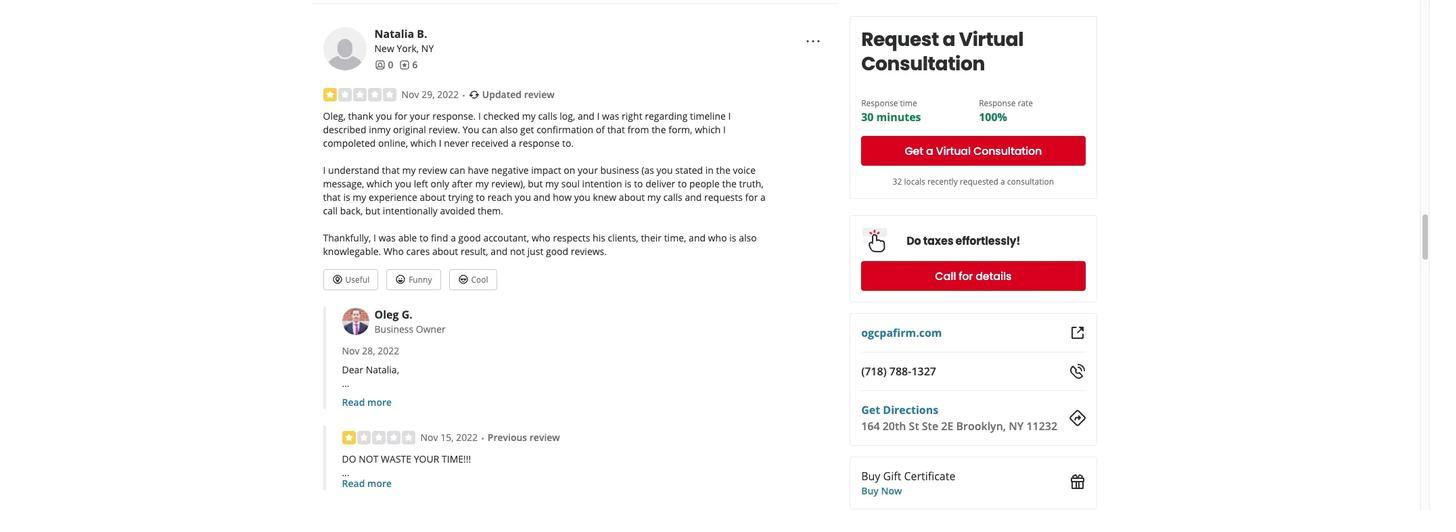 Task type: vqa. For each thing, say whether or not it's contained in the screenshot.
NY inside the Get Directions 164 20Th St Ste 2E Brooklyn, Ny 11232
yes



Task type: locate. For each thing, give the bounding box(es) containing it.
response time 30 minutes
[[862, 97, 922, 125]]

original
[[393, 123, 426, 136]]

details
[[976, 268, 1012, 284]]

requests
[[705, 191, 743, 204]]

oleg,
[[323, 110, 346, 123]]

received down you on the left top of page
[[472, 137, 509, 150]]

virtual inside request a virtual consultation
[[960, 26, 1024, 53]]

1 vertical spatial good
[[546, 245, 569, 258]]

2 vertical spatial get
[[342, 493, 356, 506]]

0
[[388, 58, 394, 71]]

virtual inside button
[[936, 143, 971, 159]]

2022 up messages
[[456, 431, 478, 444]]

calls down service
[[656, 480, 675, 493]]

negative
[[492, 164, 529, 177]]

oleg
[[375, 307, 399, 322]]

1 horizontal spatial nov
[[402, 88, 419, 101]]

2 horizontal spatial get
[[715, 391, 729, 403]]

0 vertical spatial have
[[468, 164, 489, 177]]

you down review),
[[515, 191, 531, 204]]

intention
[[583, 178, 622, 190]]

2022 for nov 15, 2022
[[456, 431, 478, 444]]

16 funny v2 image
[[395, 274, 406, 285]]

get up 'locals'
[[905, 143, 924, 159]]

read more button up hold
[[342, 396, 392, 410]]

you
[[376, 110, 392, 123], [657, 164, 673, 177], [395, 178, 412, 190], [515, 191, 531, 204], [574, 191, 591, 204], [568, 391, 584, 403], [393, 404, 410, 417], [477, 445, 494, 458], [573, 458, 589, 471]]

photo of oleg g. image
[[342, 308, 369, 335]]

calls
[[538, 110, 557, 123], [664, 191, 683, 204], [656, 480, 675, 493]]

"30
[[469, 480, 483, 493]]

b.
[[417, 27, 428, 41]]

get inside first, let me start by apologizing for the experience you had in your initial attempt to get in touch with me. the experience you had with jane is generally what our clients have and that's what we, as a team take pride in. i hold my team to the highest standards which starts with client communication and overall client satisfaction.
[[715, 391, 729, 403]]

my down online, on the left top
[[402, 164, 416, 177]]

time down the opportunity
[[387, 480, 407, 493]]

2 horizontal spatial your
[[617, 391, 637, 403]]

have down satisfaction. at the bottom right of the page
[[796, 445, 817, 458]]

to up as
[[704, 391, 713, 403]]

isays
[[445, 480, 466, 493]]

i inside first, let me start by apologizing for the experience you had in your initial attempt to get in touch with me. the experience you had with jane is generally what our clients have and that's what we, as a team take pride in. i hold my team to the highest standards which starts with client communication and overall client satisfaction.
[[816, 404, 818, 417]]

0 vertical spatial of
[[596, 123, 605, 136]]

2 read from the top
[[342, 477, 365, 490]]

several down level
[[622, 480, 654, 493]]

0 horizontal spatial client
[[593, 418, 617, 430]]

you up intentionally
[[395, 178, 412, 190]]

0 horizontal spatial the
[[342, 445, 359, 458]]

1 vertical spatial team
[[380, 418, 403, 430]]

get inside response time on yelp isays "30 mins". it took me several days, several calls and a requert online to get a response.
[[342, 493, 356, 506]]

0 horizontal spatial response
[[342, 480, 385, 493]]

for inside oleg, thank you for your response. i checked my calls log, and i was right regarding timeline i described inmy original review. you can also get confirmation of that from the form, which i compoleted online, which i never received a response to.
[[395, 110, 408, 123]]

read more button for nov 15, 2022
[[342, 477, 392, 491]]

response. down clients.
[[366, 493, 410, 506]]

response
[[519, 137, 560, 150]]

0 vertical spatial more
[[368, 396, 392, 409]]

1 vertical spatial also
[[739, 232, 757, 245]]

review up only
[[418, 164, 447, 177]]

2 more from the top
[[368, 477, 392, 490]]

nov
[[402, 88, 419, 101], [342, 345, 360, 357], [421, 431, 438, 444]]

1 vertical spatial nov
[[342, 345, 360, 357]]

a right request
[[943, 26, 956, 53]]

what inside the timeline for the messages you left and what i received don't exactly match however, i would like to have the opportunity to make this right and to present to you the level of service i'm committed to providing to the firm's clients.
[[532, 445, 554, 458]]

read more for oleg g.
[[342, 396, 392, 409]]

york,
[[397, 42, 419, 55]]

1 vertical spatial time
[[387, 480, 407, 493]]

me
[[379, 391, 394, 403], [547, 480, 561, 493]]

review.
[[429, 123, 460, 136]]

is down requests
[[730, 232, 737, 245]]

1 horizontal spatial me
[[547, 480, 561, 493]]

response. inside oleg, thank you for your response. i checked my calls log, and i was right regarding timeline i described inmy original review. you can also get confirmation of that from the form, which i compoleted online, which i never received a response to.
[[433, 110, 476, 123]]

a inside thankfully, i was able to find a good accoutant, who respects his clients, their time, and who is also knowlegable. who cares about result, and not just good reviews.
[[451, 232, 456, 245]]

natalia b. new york, ny
[[375, 27, 434, 55]]

waste
[[381, 453, 412, 466]]

24 phone v2 image
[[1070, 363, 1086, 380]]

0 horizontal spatial received
[[472, 137, 509, 150]]

0 vertical spatial read more
[[342, 396, 392, 409]]

have inside first, let me start by apologizing for the experience you had in your initial attempt to get in touch with me. the experience you had with jane is generally what our clients have and that's what we, as a team take pride in. i hold my team to the highest standards which starts with client communication and overall client satisfaction.
[[599, 404, 620, 417]]

get up as
[[715, 391, 729, 403]]

natalia
[[375, 27, 414, 41]]

1 star rating image
[[323, 88, 396, 102], [342, 431, 415, 445]]

i up you on the left top of page
[[479, 110, 481, 123]]

get a virtual consultation
[[905, 143, 1043, 159]]

calls down deliver
[[664, 191, 683, 204]]

2 client from the left
[[742, 418, 766, 430]]

starts
[[544, 418, 569, 430]]

i up "message,"
[[323, 164, 326, 177]]

1 horizontal spatial team
[[730, 404, 753, 417]]

also
[[500, 123, 518, 136], [739, 232, 757, 245]]

nov left 28,
[[342, 345, 360, 357]]

on left the yelp
[[410, 480, 421, 493]]

message,
[[323, 178, 364, 190]]

2 horizontal spatial nov
[[421, 431, 438, 444]]

response inside response time on yelp isays "30 mins". it took me several days, several calls and a requert online to get a response.
[[342, 480, 385, 493]]

2 read more button from the top
[[342, 477, 392, 491]]

2 horizontal spatial have
[[796, 445, 817, 458]]

1 vertical spatial 1 star rating image
[[342, 431, 415, 445]]

0 vertical spatial can
[[482, 123, 498, 136]]

0 vertical spatial on
[[564, 164, 576, 177]]

1 vertical spatial response.
[[366, 493, 410, 506]]

received left don't
[[562, 445, 599, 458]]

0 vertical spatial time
[[901, 97, 918, 109]]

right inside oleg, thank you for your response. i checked my calls log, and i was right regarding timeline i described inmy original review. you can also get confirmation of that from the form, which i compoleted online, which i never received a response to.
[[622, 110, 643, 123]]

2 vertical spatial 2022
[[456, 431, 478, 444]]

2 vertical spatial calls
[[656, 480, 675, 493]]

1 vertical spatial 2022
[[378, 345, 400, 357]]

calls left log,
[[538, 110, 557, 123]]

1 vertical spatial the
[[342, 445, 359, 458]]

1 vertical spatial get
[[715, 391, 729, 403]]

for inside 'link'
[[959, 268, 973, 284]]

your inside first, let me start by apologizing for the experience you had in your initial attempt to get in touch with me. the experience you had with jane is generally what our clients have and that's what we, as a team take pride in. i hold my team to the highest standards which starts with client communication and overall client satisfaction.
[[617, 391, 637, 403]]

1 horizontal spatial your
[[578, 164, 598, 177]]

20th
[[883, 419, 907, 434]]

1 vertical spatial right
[[471, 458, 491, 471]]

with up highest
[[431, 404, 450, 417]]

2022 for nov 29, 2022
[[437, 88, 459, 101]]

funny button
[[387, 270, 441, 290]]

to down stated in the left of the page
[[678, 178, 687, 190]]

i up knowlegable. in the left of the page
[[374, 232, 376, 245]]

have inside the timeline for the messages you left and what i received don't exactly match however, i would like to have the opportunity to make this right and to present to you the level of service i'm committed to providing to the firm's clients.
[[796, 445, 817, 458]]

0 vertical spatial get
[[521, 123, 534, 136]]

0 vertical spatial left
[[414, 178, 428, 190]]

read more for nov 15, 2022
[[342, 477, 392, 490]]

0 horizontal spatial good
[[459, 232, 481, 245]]

for inside first, let me start by apologizing for the experience you had in your initial attempt to get in touch with me. the experience you had with jane is generally what our clients have and that's what we, as a team take pride in. i hold my team to the highest standards which starts with client communication and overall client satisfaction.
[[485, 391, 498, 403]]

to inside response time on yelp isays "30 mins". it took me several days, several calls and a requert online to get a response.
[[771, 480, 780, 493]]

0 vertical spatial virtual
[[960, 26, 1024, 53]]

to.
[[562, 137, 574, 150]]

review for updated review
[[524, 88, 555, 101]]

the inside the timeline for the messages you left and what i received don't exactly match however, i would like to have the opportunity to make this right and to present to you the level of service i'm committed to providing to the firm's clients.
[[342, 445, 359, 458]]

never
[[444, 137, 469, 150]]

1 horizontal spatial with
[[571, 418, 590, 430]]

had down by
[[412, 404, 429, 417]]

which right form,
[[695, 123, 721, 136]]

0 horizontal spatial get
[[342, 493, 356, 506]]

0 horizontal spatial ny
[[422, 42, 434, 55]]

24 gift v2 image
[[1070, 474, 1086, 490]]

1 horizontal spatial timeline
[[690, 110, 726, 123]]

in.
[[803, 404, 813, 417]]

exactly
[[626, 445, 657, 458]]

0 vertical spatial your
[[410, 110, 430, 123]]

i left would
[[732, 445, 735, 458]]

cool button
[[449, 270, 497, 290]]

1 horizontal spatial in
[[706, 164, 714, 177]]

0 horizontal spatial me
[[379, 391, 394, 403]]

in
[[706, 164, 714, 177], [606, 391, 614, 403], [731, 391, 740, 403]]

1 buy from the top
[[862, 469, 881, 484]]

nov for nov 28, 2022
[[342, 345, 360, 357]]

response inside response time 30 minutes
[[862, 97, 898, 109]]

1 vertical spatial was
[[379, 232, 396, 245]]

that left from at the left top of the page
[[608, 123, 625, 136]]

response up 100%
[[979, 97, 1016, 109]]

overall
[[710, 418, 739, 430]]

the up in.
[[810, 391, 827, 403]]

response inside response rate 100%
[[979, 97, 1016, 109]]

0 horizontal spatial had
[[412, 404, 429, 417]]

get
[[521, 123, 534, 136], [715, 391, 729, 403], [342, 493, 356, 506]]

1 vertical spatial read
[[342, 477, 365, 490]]

directions
[[883, 403, 939, 418]]

thankfully, i was able to find a good accoutant, who respects his clients, their time, and who is also knowlegable. who cares about result, and not just good reviews.
[[323, 232, 757, 258]]

0 horizontal spatial response.
[[366, 493, 410, 506]]

me right took
[[547, 480, 561, 493]]

2 horizontal spatial in
[[731, 391, 740, 403]]

2 vertical spatial have
[[796, 445, 817, 458]]

read more up hold
[[342, 396, 392, 409]]

get for get a virtual consultation
[[905, 143, 924, 159]]

review for previous review
[[530, 431, 560, 444]]

but down impact
[[528, 178, 543, 190]]

call for details link
[[862, 261, 1086, 291]]

response rate 100%
[[979, 97, 1034, 125]]

on up soul
[[564, 164, 576, 177]]

1 vertical spatial your
[[578, 164, 598, 177]]

photo of natalia b. image
[[323, 27, 367, 71]]

16 review v2 image
[[399, 60, 410, 70]]

1 horizontal spatial that
[[382, 164, 400, 177]]

my up "back,"
[[353, 191, 366, 204]]

1 horizontal spatial get
[[521, 123, 534, 136]]

me inside response time on yelp isays "30 mins". it took me several days, several calls and a requert online to get a response.
[[547, 480, 561, 493]]

received inside oleg, thank you for your response. i checked my calls log, and i was right regarding timeline i described inmy original review. you can also get confirmation of that from the form, which i compoleted online, which i never received a response to.
[[472, 137, 509, 150]]

0 horizontal spatial your
[[410, 110, 430, 123]]

by
[[419, 391, 429, 403]]

get down 'firm's'
[[342, 493, 356, 506]]

1 vertical spatial left
[[496, 445, 510, 458]]

2 vertical spatial your
[[617, 391, 637, 403]]

0 horizontal spatial time
[[387, 480, 407, 493]]

reviews element
[[399, 58, 418, 72]]

experience down let
[[342, 404, 391, 417]]

received
[[472, 137, 509, 150], [562, 445, 599, 458]]

was inside oleg, thank you for your response. i checked my calls log, and i was right regarding timeline i described inmy original review. you can also get confirmation of that from the form, which i compoleted online, which i never received a response to.
[[602, 110, 620, 123]]

0 vertical spatial get
[[905, 143, 924, 159]]

1 vertical spatial read more button
[[342, 477, 392, 491]]

consultation inside request a virtual consultation
[[862, 51, 985, 77]]

0 vertical spatial experience
[[369, 191, 418, 204]]

previous
[[488, 431, 527, 444]]

1 vertical spatial received
[[562, 445, 599, 458]]

1 vertical spatial review
[[418, 164, 447, 177]]

had up clients
[[587, 391, 604, 403]]

response. up review.
[[433, 110, 476, 123]]

2 horizontal spatial response
[[979, 97, 1016, 109]]

0 horizontal spatial who
[[532, 232, 551, 245]]

1 star rating image up not on the left bottom of page
[[342, 431, 415, 445]]

0 vertical spatial team
[[730, 404, 753, 417]]

generally
[[484, 404, 524, 417]]

requert
[[705, 480, 738, 493]]

you down soul
[[574, 191, 591, 204]]

1 vertical spatial on
[[410, 480, 421, 493]]

and right time,
[[689, 232, 706, 245]]

you up inmy on the left of page
[[376, 110, 392, 123]]

1 read more from the top
[[342, 396, 392, 409]]

2 read more from the top
[[342, 477, 392, 490]]

knowlegable.
[[323, 245, 381, 258]]

request
[[862, 26, 939, 53]]

however,
[[689, 445, 730, 458]]

client down take
[[742, 418, 766, 430]]

2 vertical spatial experience
[[342, 404, 391, 417]]

the up requests
[[723, 178, 737, 190]]

(as
[[642, 164, 654, 177]]

0 vertical spatial 1 star rating image
[[323, 88, 396, 102]]

2 buy from the top
[[862, 485, 879, 497]]

review up oleg, thank you for your response. i checked my calls log, and i was right regarding timeline i described inmy original review. you can also get confirmation of that from the form, which i compoleted online, which i never received a response to. in the top of the page
[[524, 88, 555, 101]]

0 vertical spatial that
[[608, 123, 625, 136]]

1 read from the top
[[342, 396, 365, 409]]

virtual
[[960, 26, 1024, 53], [936, 143, 971, 159]]

24 directions v2 image
[[1070, 410, 1086, 426]]

1 vertical spatial of
[[631, 458, 640, 471]]

which down understand
[[367, 178, 393, 190]]

timeline up the opportunity
[[361, 445, 397, 458]]

0 vertical spatial ny
[[422, 42, 434, 55]]

24 external link v2 image
[[1070, 325, 1086, 341]]

1 read more button from the top
[[342, 396, 392, 410]]

the down don't
[[592, 458, 606, 471]]

pride
[[777, 404, 800, 417]]

that down online, on the left top
[[382, 164, 400, 177]]

my inside first, let me start by apologizing for the experience you had in your initial attempt to get in touch with me. the experience you had with jane is generally what our clients have and that's what we, as a team take pride in. i hold my team to the highest standards which starts with client communication and overall client satisfaction.
[[364, 418, 378, 430]]

a inside button
[[927, 143, 934, 159]]

to right online
[[771, 480, 780, 493]]

ny down b.
[[422, 42, 434, 55]]

you inside oleg, thank you for your response. i checked my calls log, and i was right regarding timeline i described inmy original review. you can also get confirmation of that from the form, which i compoleted online, which i never received a response to.
[[376, 110, 392, 123]]

more for oleg g.
[[368, 396, 392, 409]]

consultation
[[862, 51, 985, 77], [974, 143, 1043, 159]]

2 vertical spatial review
[[530, 431, 560, 444]]

truth,
[[739, 178, 764, 190]]

messages
[[431, 445, 475, 458]]

1 client from the left
[[593, 418, 617, 430]]

buy left now
[[862, 485, 879, 497]]

i inside i understand that my review can have negative impact on your business (as you stated in the voice message, which you left only after my review), but my soul intention is to deliver to people the truth, that is my experience about trying to reach you and how you knew about my calls and requests for a call back, but intentionally avoided them.
[[323, 164, 326, 177]]

nov for nov 29, 2022
[[402, 88, 419, 101]]

more left start
[[368, 396, 392, 409]]

1 horizontal spatial left
[[496, 445, 510, 458]]

0 vertical spatial read
[[342, 396, 365, 409]]

1 horizontal spatial time
[[901, 97, 918, 109]]

1 vertical spatial timeline
[[361, 445, 397, 458]]

experience up our
[[517, 391, 566, 403]]

0 vertical spatial with
[[770, 391, 789, 403]]

2022 right 28,
[[378, 345, 400, 357]]

your up intention
[[578, 164, 598, 177]]

was right log,
[[602, 110, 620, 123]]

1 horizontal spatial can
[[482, 123, 498, 136]]

0 vertical spatial right
[[622, 110, 643, 123]]

1 more from the top
[[368, 396, 392, 409]]

get a virtual consultation button
[[862, 136, 1086, 166]]

in up "people"
[[706, 164, 714, 177]]

buy
[[862, 469, 881, 484], [862, 485, 879, 497]]

online
[[741, 480, 768, 493]]

1 who from the left
[[532, 232, 551, 245]]

time inside response time on yelp isays "30 mins". it took me several days, several calls and a requert online to get a response.
[[387, 480, 407, 493]]

1 star rating image for nov 15, 2022
[[342, 431, 415, 445]]

more down the opportunity
[[368, 477, 392, 490]]

highest
[[434, 418, 466, 430]]

0 horizontal spatial that
[[323, 191, 341, 204]]

reach
[[488, 191, 513, 204]]

(718) 788-1327
[[862, 364, 937, 379]]

it
[[516, 480, 522, 493]]

response time on yelp isays "30 mins". it took me several days, several calls and a requert online to get a response.
[[342, 480, 780, 506]]

1 horizontal spatial response.
[[433, 110, 476, 123]]

time inside response time 30 minutes
[[901, 97, 918, 109]]

also down checked
[[500, 123, 518, 136]]

virtual for request a virtual consultation
[[960, 26, 1024, 53]]

experience up intentionally
[[369, 191, 418, 204]]

respects
[[553, 232, 591, 245]]

have right clients
[[599, 404, 620, 417]]

a up recently
[[927, 143, 934, 159]]

time for yelp
[[387, 480, 407, 493]]

get
[[905, 143, 924, 159], [862, 403, 881, 418]]

hold
[[342, 418, 362, 430]]

0 vertical spatial review
[[524, 88, 555, 101]]

164
[[862, 419, 880, 434]]

me right let
[[379, 391, 394, 403]]

team down the touch
[[730, 404, 753, 417]]

can up after
[[450, 164, 466, 177]]

consultation inside button
[[974, 143, 1043, 159]]

i inside thankfully, i was able to find a good accoutant, who respects his clients, their time, and who is also knowlegable. who cares about result, and not just good reviews.
[[374, 232, 376, 245]]

get inside get directions 164 20th st ste 2e brooklyn, ny 11232
[[862, 403, 881, 418]]

1 horizontal spatial on
[[564, 164, 576, 177]]

intentionally
[[383, 205, 438, 217]]

response. inside response time on yelp isays "30 mins". it took me several days, several calls and a requert online to get a response.
[[366, 493, 410, 506]]

0 horizontal spatial right
[[471, 458, 491, 471]]

experience inside i understand that my review can have negative impact on your business (as you stated in the voice message, which you left only after my review), but my soul intention is to deliver to people the truth, that is my experience about trying to reach you and how you knew about my calls and requests for a call back, but intentionally avoided them.
[[369, 191, 418, 204]]

read
[[342, 396, 365, 409], [342, 477, 365, 490]]

0 vertical spatial but
[[528, 178, 543, 190]]

1 horizontal spatial was
[[602, 110, 620, 123]]

32
[[893, 176, 902, 187]]

me.
[[791, 391, 808, 403]]

natalia b. link
[[375, 27, 428, 41]]

g.
[[402, 307, 413, 322]]

nov 29, 2022
[[402, 88, 459, 101]]

1 vertical spatial virtual
[[936, 143, 971, 159]]

2 horizontal spatial that
[[608, 123, 625, 136]]

2022 right 29, on the left of the page
[[437, 88, 459, 101]]

do
[[907, 233, 922, 249]]

with
[[770, 391, 789, 403], [431, 404, 450, 417], [571, 418, 590, 430]]

2 vertical spatial nov
[[421, 431, 438, 444]]

1 horizontal spatial client
[[742, 418, 766, 430]]

1 vertical spatial me
[[547, 480, 561, 493]]

the inside oleg, thank you for your response. i checked my calls log, and i was right regarding timeline i described inmy original review. you can also get confirmation of that from the form, which i compoleted online, which i never received a response to.
[[652, 123, 666, 136]]

0 vertical spatial 2022
[[437, 88, 459, 101]]

to down would
[[742, 458, 751, 471]]

a down truth, at the right of page
[[761, 191, 766, 204]]

clients,
[[608, 232, 639, 245]]

nov 15, 2022
[[421, 431, 478, 444]]

committed
[[691, 458, 739, 471]]

that
[[608, 123, 625, 136], [382, 164, 400, 177], [323, 191, 341, 204]]

right up from at the left top of the page
[[622, 110, 643, 123]]

get inside button
[[905, 143, 924, 159]]

0 vertical spatial received
[[472, 137, 509, 150]]

2e
[[942, 419, 954, 434]]

for up 'generally'
[[485, 391, 498, 403]]

and
[[578, 110, 595, 123], [534, 191, 551, 204], [685, 191, 702, 204], [689, 232, 706, 245], [491, 245, 508, 258], [623, 404, 640, 417], [690, 418, 707, 430], [513, 445, 530, 458], [494, 458, 511, 471], [678, 480, 695, 493]]

0 horizontal spatial on
[[410, 480, 421, 493]]

1 horizontal spatial get
[[905, 143, 924, 159]]

timeline inside oleg, thank you for your response. i checked my calls log, and i was right regarding timeline i described inmy original review. you can also get confirmation of that from the form, which i compoleted online, which i never received a response to.
[[690, 110, 726, 123]]

read more down not on the left bottom of page
[[342, 477, 392, 490]]

that up call
[[323, 191, 341, 204]]

ny left 11232
[[1009, 419, 1024, 434]]



Task type: describe. For each thing, give the bounding box(es) containing it.
and down "previous review"
[[513, 445, 530, 458]]

on inside i understand that my review can have negative impact on your business (as you stated in the voice message, which you left only after my review), but my soul intention is to deliver to people the truth, that is my experience about trying to reach you and how you knew about my calls and requests for a call back, but intentionally avoided them.
[[564, 164, 576, 177]]

get for get directions 164 20th st ste 2e brooklyn, ny 11232
[[862, 403, 881, 418]]

natalia,
[[366, 363, 399, 376]]

requested
[[960, 176, 999, 187]]

the inside first, let me start by apologizing for the experience you had in your initial attempt to get in touch with me. the experience you had with jane is generally what our clients have and that's what we, as a team take pride in. i hold my team to the highest standards which starts with client communication and overall client satisfaction.
[[810, 391, 827, 403]]

is inside first, let me start by apologizing for the experience you had in your initial attempt to get in touch with me. the experience you had with jane is generally what our clients have and that's what we, as a team take pride in. i hold my team to the highest standards which starts with client communication and overall client satisfaction.
[[474, 404, 481, 417]]

your
[[414, 453, 440, 466]]

get directions 164 20th st ste 2e brooklyn, ny 11232
[[862, 403, 1058, 434]]

i right log,
[[597, 110, 600, 123]]

described
[[323, 123, 367, 136]]

response for 100%
[[979, 97, 1016, 109]]

a inside oleg, thank you for your response. i checked my calls log, and i was right regarding timeline i described inmy original review. you can also get confirmation of that from the form, which i compoleted online, which i never received a response to.
[[511, 137, 517, 150]]

1 vertical spatial had
[[412, 404, 429, 417]]

and left 'how'
[[534, 191, 551, 204]]

understand
[[328, 164, 380, 177]]

0 horizontal spatial in
[[606, 391, 614, 403]]

the left highest
[[417, 418, 432, 430]]

level
[[609, 458, 629, 471]]

1 vertical spatial but
[[366, 205, 381, 217]]

received inside the timeline for the messages you left and what i received don't exactly match however, i would like to have the opportunity to make this right and to present to you the level of service i'm committed to providing to the firm's clients.
[[562, 445, 599, 458]]

you down start
[[393, 404, 410, 417]]

present
[[525, 458, 559, 471]]

to right like
[[785, 445, 794, 458]]

1 vertical spatial experience
[[517, 391, 566, 403]]

to down (as
[[634, 178, 643, 190]]

and down accoutant,
[[491, 245, 508, 258]]

and down "people"
[[685, 191, 702, 204]]

also inside thankfully, i was able to find a good accoutant, who respects his clients, their time, and who is also knowlegable. who cares about result, and not just good reviews.
[[739, 232, 757, 245]]

2 who from the left
[[708, 232, 727, 245]]

stated
[[676, 164, 703, 177]]

them.
[[478, 205, 504, 217]]

consultation for get a virtual consultation
[[974, 143, 1043, 159]]

to down start
[[406, 418, 415, 430]]

2 horizontal spatial with
[[770, 391, 789, 403]]

standards
[[469, 418, 513, 430]]

mins".
[[486, 480, 513, 493]]

avoided
[[440, 205, 475, 217]]

deliver
[[646, 178, 676, 190]]

your inside oleg, thank you for your response. i checked my calls log, and i was right regarding timeline i described inmy original review. you can also get confirmation of that from the form, which i compoleted online, which i never received a response to.
[[410, 110, 430, 123]]

let
[[366, 391, 377, 403]]

was inside thankfully, i was able to find a good accoutant, who respects his clients, their time, and who is also knowlegable. who cares about result, and not just good reviews.
[[379, 232, 396, 245]]

1 star rating image for nov 29, 2022
[[323, 88, 396, 102]]

brooklyn,
[[957, 419, 1007, 434]]

yelp
[[424, 480, 442, 493]]

first, let me start by apologizing for the experience you had in your initial attempt to get in touch with me. the experience you had with jane is generally what our clients have and that's what we, as a team take pride in. i hold my team to the highest standards which starts with client communication and overall client satisfaction.
[[342, 391, 827, 430]]

the timeline for the messages you left and what i received don't exactly match however, i would like to have the opportunity to make this right and to present to you the level of service i'm committed to providing to the firm's clients.
[[342, 445, 824, 485]]

certificate
[[905, 469, 956, 484]]

ogcpafirm.com link
[[862, 326, 943, 340]]

nov 28, 2022
[[342, 345, 400, 357]]

me inside first, let me start by apologizing for the experience you had in your initial attempt to get in touch with me. the experience you had with jane is generally what our clients have and that's what we, as a team take pride in. i hold my team to the highest standards which starts with client communication and overall client satisfaction.
[[379, 391, 394, 403]]

more for nov 15, 2022
[[368, 477, 392, 490]]

time for minutes
[[901, 97, 918, 109]]

time!!!
[[442, 453, 471, 466]]

read more button for oleg g.
[[342, 396, 392, 410]]

business
[[375, 323, 414, 336]]

satisfaction.
[[768, 418, 821, 430]]

my down deliver
[[648, 191, 661, 204]]

and down we,
[[690, 418, 707, 430]]

review inside i understand that my review can have negative impact on your business (as you stated in the voice message, which you left only after my review), but my soul intention is to deliver to people the truth, that is my experience about trying to reach you and how you knew about my calls and requests for a call back, but intentionally avoided them.
[[418, 164, 447, 177]]

recently
[[928, 176, 958, 187]]

do taxes effortlessly!
[[907, 233, 1021, 249]]

cool
[[471, 274, 488, 285]]

you up clients
[[568, 391, 584, 403]]

6
[[413, 58, 418, 71]]

useful button
[[323, 270, 378, 290]]

i up the present
[[556, 445, 559, 458]]

attempt
[[666, 391, 701, 403]]

right inside the timeline for the messages you left and what i received don't exactly match however, i would like to have the opportunity to make this right and to present to you the level of service i'm committed to providing to the firm's clients.
[[471, 458, 491, 471]]

inmy
[[369, 123, 391, 136]]

my right after
[[475, 178, 489, 190]]

don't
[[601, 445, 624, 458]]

of inside the timeline for the messages you left and what i received don't exactly match however, i would like to have the opportunity to make this right and to present to you the level of service i'm committed to providing to the firm's clients.
[[631, 458, 640, 471]]

and up mins".
[[494, 458, 511, 471]]

confirmation
[[537, 123, 594, 136]]

which down original
[[411, 137, 437, 150]]

my inside oleg, thank you for your response. i checked my calls log, and i was right regarding timeline i described inmy original review. you can also get confirmation of that from the form, which i compoleted online, which i never received a response to.
[[522, 110, 536, 123]]

initial
[[639, 391, 663, 403]]

his
[[593, 232, 606, 245]]

is inside thankfully, i was able to find a good accoutant, who respects his clients, their time, and who is also knowlegable. who cares about result, and not just good reviews.
[[730, 232, 737, 245]]

friends element
[[375, 58, 394, 72]]

people
[[690, 178, 720, 190]]

i'm
[[676, 458, 689, 471]]

took
[[524, 480, 544, 493]]

0 vertical spatial had
[[587, 391, 604, 403]]

firm's
[[342, 472, 367, 485]]

i right regarding
[[729, 110, 731, 123]]

to left 'make'
[[414, 458, 423, 471]]

that inside oleg, thank you for your response. i checked my calls log, and i was right regarding timeline i described inmy original review. you can also get confirmation of that from the form, which i compoleted online, which i never received a response to.
[[608, 123, 625, 136]]

about inside thankfully, i was able to find a good accoutant, who respects his clients, their time, and who is also knowlegable. who cares about result, and not just good reviews.
[[432, 245, 458, 258]]

to right the present
[[561, 458, 570, 471]]

form,
[[669, 123, 693, 136]]

left inside i understand that my review can have negative impact on your business (as you stated in the voice message, which you left only after my review), but my soul intention is to deliver to people the truth, that is my experience about trying to reach you and how you knew about my calls and requests for a call back, but intentionally avoided them.
[[414, 178, 428, 190]]

2022 for nov 28, 2022
[[378, 345, 400, 357]]

soul
[[562, 178, 580, 190]]

call
[[323, 205, 338, 217]]

useful
[[346, 274, 370, 285]]

business
[[601, 164, 639, 177]]

1 several from the left
[[563, 480, 595, 493]]

not
[[359, 453, 379, 466]]

dear natalia,
[[342, 363, 399, 376]]

a right requested
[[1001, 176, 1006, 187]]

back,
[[340, 205, 363, 217]]

locals
[[905, 176, 926, 187]]

which inside i understand that my review can have negative impact on your business (as you stated in the voice message, which you left only after my review), but my soul intention is to deliver to people the truth, that is my experience about trying to reach you and how you knew about my calls and requests for a call back, but intentionally avoided them.
[[367, 178, 393, 190]]

your inside i understand that my review can have negative impact on your business (as you stated in the voice message, which you left only after my review), but my soul intention is to deliver to people the truth, that is my experience about trying to reach you and how you knew about my calls and requests for a call back, but intentionally avoided them.
[[578, 164, 598, 177]]

100%
[[979, 110, 1008, 125]]

a down 'firm's'
[[358, 493, 364, 506]]

get inside oleg, thank you for your response. i checked my calls log, and i was right regarding timeline i described inmy original review. you can also get confirmation of that from the form, which i compoleted online, which i never received a response to.
[[521, 123, 534, 136]]

16 useful v2 image
[[332, 274, 343, 285]]

just
[[528, 245, 544, 258]]

our
[[551, 404, 566, 417]]

calls inside i understand that my review can have negative impact on your business (as you stated in the voice message, which you left only after my review), but my soul intention is to deliver to people the truth, that is my experience about trying to reach you and how you knew about my calls and requests for a call back, but intentionally avoided them.
[[664, 191, 683, 204]]

to right providing
[[798, 458, 807, 471]]

funny
[[409, 274, 432, 285]]

buy now link
[[862, 485, 903, 497]]

previous review
[[488, 431, 560, 444]]

have inside i understand that my review can have negative impact on your business (as you stated in the voice message, which you left only after my review), but my soul intention is to deliver to people the truth, that is my experience about trying to reach you and how you knew about my calls and requests for a call back, but intentionally avoided them.
[[468, 164, 489, 177]]

consultation for request a virtual consultation
[[862, 51, 985, 77]]

and inside oleg, thank you for your response. i checked my calls log, and i was right regarding timeline i described inmy original review. you can also get confirmation of that from the form, which i compoleted online, which i never received a response to.
[[578, 110, 595, 123]]

to up the it
[[513, 458, 522, 471]]

a inside first, let me start by apologizing for the experience you had in your initial attempt to get in touch with me. the experience you had with jane is generally what our clients have and that's what we, as a team take pride in. i hold my team to the highest standards which starts with client communication and overall client satisfaction.
[[723, 404, 728, 417]]

in inside i understand that my review can have negative impact on your business (as you stated in the voice message, which you left only after my review), but my soul intention is to deliver to people the truth, that is my experience about trying to reach you and how you knew about my calls and requests for a call back, but intentionally avoided them.
[[706, 164, 714, 177]]

i right form,
[[724, 123, 726, 136]]

also inside oleg, thank you for your response. i checked my calls log, and i was right regarding timeline i described inmy original review. you can also get confirmation of that from the form, which i compoleted online, which i never received a response to.
[[500, 123, 518, 136]]

to up them.
[[476, 191, 485, 204]]

2 vertical spatial that
[[323, 191, 341, 204]]

i understand that my review can have negative impact on your business (as you stated in the voice message, which you left only after my review), but my soul intention is to deliver to people the truth, that is my experience about trying to reach you and how you knew about my calls and requests for a call back, but intentionally avoided them.
[[323, 164, 766, 217]]

the right providing
[[809, 458, 824, 471]]

788-
[[890, 364, 912, 379]]

on inside response time on yelp isays "30 mins". it took me several days, several calls and a requert online to get a response.
[[410, 480, 421, 493]]

menu image
[[806, 33, 822, 49]]

a inside request a virtual consultation
[[943, 26, 956, 53]]

which inside first, let me start by apologizing for the experience you had in your initial attempt to get in touch with me. the experience you had with jane is generally what our clients have and that's what we, as a team take pride in. i hold my team to the highest standards which starts with client communication and overall client satisfaction.
[[516, 418, 542, 430]]

checked
[[484, 110, 520, 123]]

about down only
[[420, 191, 446, 204]]

get directions link
[[862, 403, 939, 418]]

reviews.
[[571, 245, 607, 258]]

and inside response time on yelp isays "30 mins". it took me several days, several calls and a requert online to get a response.
[[678, 480, 695, 493]]

ny inside natalia b. new york, ny
[[422, 42, 434, 55]]

would
[[737, 445, 765, 458]]

can inside i understand that my review can have negative impact on your business (as you stated in the voice message, which you left only after my review), but my soul intention is to deliver to people the truth, that is my experience about trying to reach you and how you knew about my calls and requests for a call back, but intentionally avoided them.
[[450, 164, 466, 177]]

trying
[[448, 191, 474, 204]]

for inside i understand that my review can have negative impact on your business (as you stated in the voice message, which you left only after my review), but my soul intention is to deliver to people the truth, that is my experience about trying to reach you and how you knew about my calls and requests for a call back, but intentionally avoided them.
[[746, 191, 758, 204]]

read for nov 15, 2022
[[342, 477, 365, 490]]

left inside the timeline for the messages you left and what i received don't exactly match however, i would like to have the opportunity to make this right and to present to you the level of service i'm committed to providing to the firm's clients.
[[496, 445, 510, 458]]

virtual for get a virtual consultation
[[936, 143, 971, 159]]

you up deliver
[[657, 164, 673, 177]]

the up 'make'
[[415, 445, 429, 458]]

16 friends v2 image
[[375, 60, 385, 70]]

16 update v2 image
[[469, 89, 480, 100]]

a inside i understand that my review can have negative impact on your business (as you stated in the voice message, which you left only after my review), but my soul intention is to deliver to people the truth, that is my experience about trying to reach you and how you knew about my calls and requests for a call back, but intentionally avoided them.
[[761, 191, 766, 204]]

match
[[659, 445, 687, 458]]

about right knew
[[619, 191, 645, 204]]

after
[[452, 178, 473, 190]]

clients.
[[369, 472, 400, 485]]

this
[[452, 458, 468, 471]]

for inside the timeline for the messages you left and what i received don't exactly match however, i would like to have the opportunity to make this right and to present to you the level of service i'm committed to providing to the firm's clients.
[[399, 445, 412, 458]]

is down "message,"
[[343, 191, 350, 204]]

2 several from the left
[[622, 480, 654, 493]]

service
[[643, 458, 673, 471]]

timeline inside the timeline for the messages you left and what i received don't exactly match however, i would like to have the opportunity to make this right and to present to you the level of service i'm committed to providing to the firm's clients.
[[361, 445, 397, 458]]

0 vertical spatial good
[[459, 232, 481, 245]]

30
[[862, 110, 874, 125]]

what down attempt
[[669, 404, 690, 417]]

from
[[628, 123, 649, 136]]

you down previous
[[477, 445, 494, 458]]

nov for nov 15, 2022
[[421, 431, 438, 444]]

my down impact
[[546, 178, 559, 190]]

who
[[384, 245, 404, 258]]

updated review
[[482, 88, 555, 101]]

calls inside response time on yelp isays "30 mins". it took me several days, several calls and a requert online to get a response.
[[656, 480, 675, 493]]

the left voice
[[716, 164, 731, 177]]

thank
[[348, 110, 373, 123]]

the up 'generally'
[[500, 391, 514, 403]]

1 horizontal spatial but
[[528, 178, 543, 190]]

touch
[[742, 391, 767, 403]]

the up 'firm's'
[[342, 458, 357, 471]]

response for 30 minutes
[[862, 97, 898, 109]]

0 horizontal spatial with
[[431, 404, 450, 417]]

you up response time on yelp isays "30 mins". it took me several days, several calls and a requert online to get a response.
[[573, 458, 589, 471]]

and left that's
[[623, 404, 640, 417]]

to inside thankfully, i was able to find a good accoutant, who respects his clients, their time, and who is also knowlegable. who cares about result, and not just good reviews.
[[420, 232, 429, 245]]

ogcpafirm.com
[[862, 326, 943, 340]]

is down business in the left top of the page
[[625, 178, 632, 190]]

of inside oleg, thank you for your response. i checked my calls log, and i was right regarding timeline i described inmy original review. you can also get confirmation of that from the form, which i compoleted online, which i never received a response to.
[[596, 123, 605, 136]]

read for oleg g.
[[342, 396, 365, 409]]

can inside oleg, thank you for your response. i checked my calls log, and i was right regarding timeline i described inmy original review. you can also get confirmation of that from the form, which i compoleted online, which i never received a response to.
[[482, 123, 498, 136]]

16 cool v2 image
[[458, 274, 469, 285]]

i down review.
[[439, 137, 442, 150]]

calls inside oleg, thank you for your response. i checked my calls log, and i was right regarding timeline i described inmy original review. you can also get confirmation of that from the form, which i compoleted online, which i never received a response to.
[[538, 110, 557, 123]]

11232
[[1027, 419, 1058, 434]]

15,
[[441, 431, 454, 444]]

a left requert
[[697, 480, 702, 493]]

what left our
[[526, 404, 548, 417]]

st
[[909, 419, 920, 434]]

clients
[[568, 404, 597, 417]]

ny inside get directions 164 20th st ste 2e brooklyn, ny 11232
[[1009, 419, 1024, 434]]

29,
[[422, 88, 435, 101]]

minutes
[[877, 110, 922, 125]]

that's
[[642, 404, 666, 417]]



